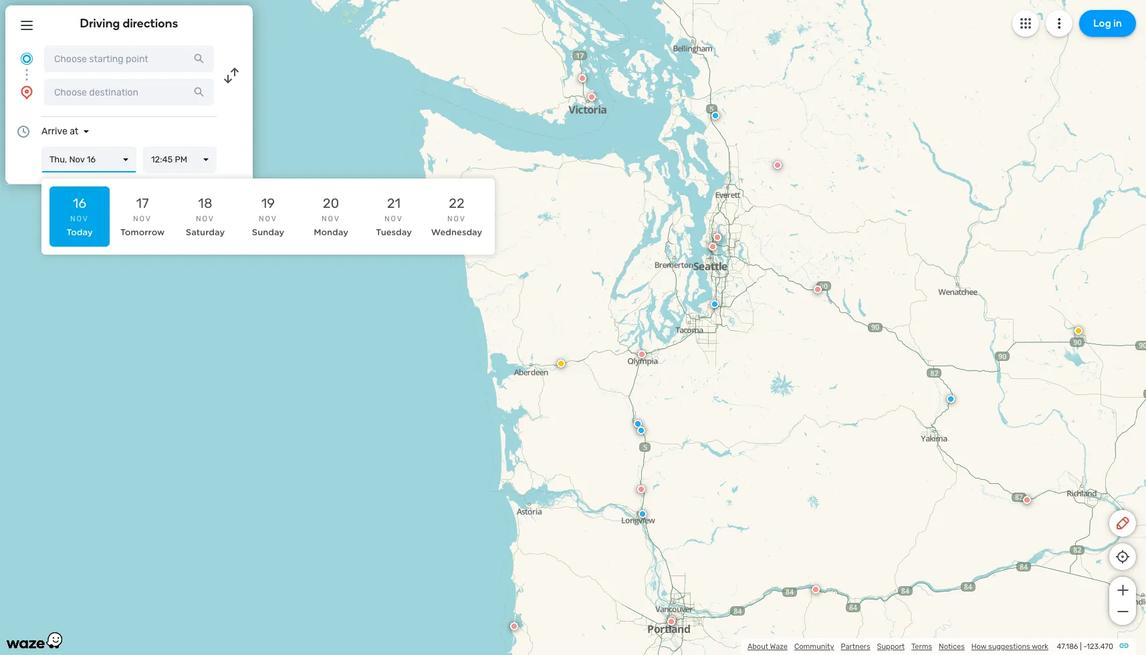 Task type: describe. For each thing, give the bounding box(es) containing it.
how
[[972, 643, 987, 652]]

nov for 20
[[322, 215, 341, 223]]

zoom in image
[[1115, 583, 1132, 599]]

nov for thu,
[[69, 155, 85, 165]]

about waze link
[[748, 643, 788, 652]]

nov for 21
[[385, 215, 403, 223]]

terms link
[[912, 643, 933, 652]]

20 nov monday
[[314, 195, 348, 237]]

driving directions
[[80, 16, 178, 31]]

driving
[[80, 16, 120, 31]]

12:45 pm list box
[[143, 147, 217, 173]]

pencil image
[[1115, 516, 1131, 532]]

-
[[1084, 643, 1087, 652]]

18 option
[[175, 187, 235, 247]]

22
[[449, 195, 465, 211]]

police image
[[714, 268, 722, 276]]

nov for 17
[[133, 215, 152, 223]]

suggestions
[[989, 643, 1031, 652]]

18
[[198, 195, 213, 211]]

current location image
[[19, 51, 35, 67]]

123.470
[[1087, 643, 1114, 652]]

47.186 | -123.470
[[1057, 643, 1114, 652]]

today
[[66, 227, 93, 237]]

12:45
[[151, 155, 173, 165]]

wednesday
[[431, 227, 483, 237]]

17 option
[[112, 187, 173, 247]]

20 option
[[301, 187, 361, 247]]

arrive
[[41, 126, 67, 137]]

thu,
[[50, 155, 67, 165]]

20
[[323, 195, 339, 211]]

saturday
[[186, 227, 225, 237]]

monday
[[314, 227, 348, 237]]

22 nov wednesday
[[431, 195, 483, 237]]

Choose destination text field
[[44, 79, 214, 106]]

1 vertical spatial police image
[[700, 300, 708, 308]]

thu, nov 16
[[50, 155, 96, 165]]

tomorrow
[[120, 227, 165, 237]]

17
[[136, 195, 149, 211]]

nov for 18
[[196, 215, 215, 223]]

sunday
[[252, 227, 284, 237]]

support
[[877, 643, 905, 652]]

work
[[1032, 643, 1049, 652]]

location image
[[19, 84, 35, 100]]

16 inside 16 nov today
[[73, 195, 87, 211]]

arrive at
[[41, 126, 78, 137]]

terms
[[912, 643, 933, 652]]



Task type: locate. For each thing, give the bounding box(es) containing it.
16 right the thu,
[[87, 155, 96, 165]]

hazard image
[[557, 360, 565, 368]]

nov right the thu,
[[69, 155, 85, 165]]

nov inside 17 nov tomorrow
[[133, 215, 152, 223]]

22 option
[[427, 187, 487, 247]]

nov inside 21 nov tuesday
[[385, 215, 403, 223]]

notices
[[939, 643, 965, 652]]

18 nov saturday
[[186, 195, 225, 237]]

0 vertical spatial 16
[[87, 155, 96, 165]]

road closed image
[[579, 74, 587, 82], [717, 231, 725, 239], [638, 351, 646, 359], [510, 623, 518, 631]]

nov inside 22 nov wednesday
[[448, 215, 466, 223]]

0 vertical spatial road closed image
[[596, 88, 604, 96]]

about
[[748, 643, 769, 652]]

nov up monday
[[322, 215, 341, 223]]

19 option
[[238, 187, 298, 247]]

pm
[[175, 155, 187, 165]]

1 horizontal spatial road closed image
[[669, 616, 677, 624]]

16 inside list box
[[87, 155, 96, 165]]

partners link
[[841, 643, 871, 652]]

at
[[70, 126, 78, 137]]

nov up today at the top
[[70, 215, 89, 223]]

0 horizontal spatial police image
[[700, 300, 708, 308]]

21 nov tuesday
[[376, 195, 412, 237]]

nov inside '18 nov saturday'
[[196, 215, 215, 223]]

community link
[[795, 643, 835, 652]]

47.186
[[1057, 643, 1079, 652]]

road closed image
[[596, 88, 604, 96], [669, 616, 677, 624]]

16 up today at the top
[[73, 195, 87, 211]]

directions
[[123, 16, 178, 31]]

|
[[1081, 643, 1082, 652]]

notices link
[[939, 643, 965, 652]]

1 horizontal spatial police image
[[712, 112, 720, 120]]

thu, nov 16 list box
[[41, 147, 136, 173]]

nov inside 19 nov sunday
[[259, 215, 278, 223]]

link image
[[1119, 641, 1130, 652]]

police image
[[712, 112, 720, 120], [700, 300, 708, 308]]

17 nov tomorrow
[[120, 195, 165, 237]]

1 vertical spatial 16
[[73, 195, 87, 211]]

Choose starting point text field
[[44, 45, 214, 72]]

0 horizontal spatial road closed image
[[596, 88, 604, 96]]

nov for 16
[[70, 215, 89, 223]]

12:45 pm
[[151, 155, 187, 165]]

nov inside list box
[[69, 155, 85, 165]]

tuesday
[[376, 227, 412, 237]]

21 option
[[364, 187, 424, 247]]

about waze community partners support terms notices how suggestions work
[[748, 643, 1049, 652]]

16 nov today
[[66, 195, 93, 237]]

community
[[795, 643, 835, 652]]

0 vertical spatial police image
[[712, 112, 720, 120]]

nov up sunday
[[259, 215, 278, 223]]

1 vertical spatial road closed image
[[669, 616, 677, 624]]

nov up saturday
[[196, 215, 215, 223]]

16
[[87, 155, 96, 165], [73, 195, 87, 211]]

nov
[[69, 155, 85, 165], [70, 215, 89, 223], [133, 215, 152, 223], [196, 215, 215, 223], [259, 215, 278, 223], [322, 215, 341, 223], [385, 215, 403, 223], [448, 215, 466, 223]]

16 option
[[50, 187, 110, 247]]

partners
[[841, 643, 871, 652]]

clock image
[[15, 124, 31, 140]]

nov up tomorrow
[[133, 215, 152, 223]]

nov inside 16 nov today
[[70, 215, 89, 223]]

21
[[387, 195, 401, 211]]

nov up wednesday
[[448, 215, 466, 223]]

nov up the tuesday
[[385, 215, 403, 223]]

zoom out image
[[1115, 604, 1132, 620]]

nov inside 20 nov monday
[[322, 215, 341, 223]]

nov for 22
[[448, 215, 466, 223]]

nov for 19
[[259, 215, 278, 223]]

19 nov sunday
[[252, 195, 284, 237]]

support link
[[877, 643, 905, 652]]

19
[[261, 195, 275, 211]]

waze
[[770, 643, 788, 652]]

how suggestions work link
[[972, 643, 1049, 652]]



Task type: vqa. For each thing, say whether or not it's contained in the screenshot.
Nov inside 16 Nov Today
yes



